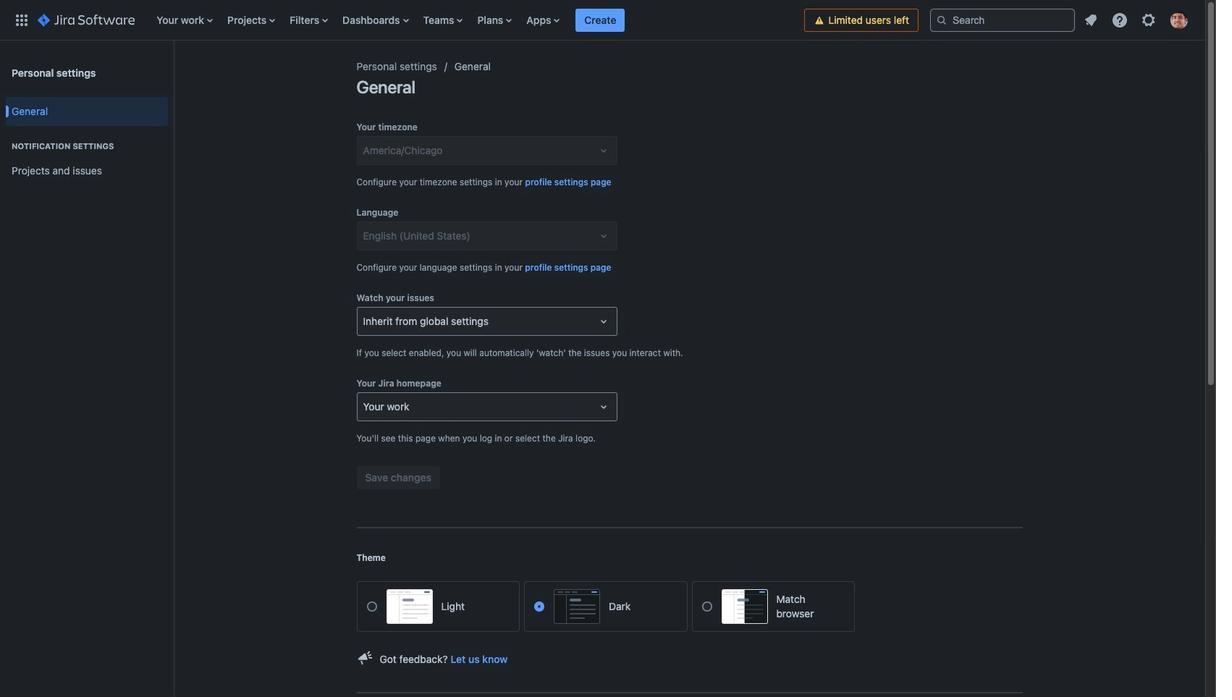 Task type: describe. For each thing, give the bounding box(es) containing it.
settings image
[[1141, 11, 1158, 29]]

3 open image from the top
[[595, 398, 612, 416]]

2 group from the top
[[6, 126, 168, 190]]

sidebar navigation image
[[158, 58, 190, 87]]

2 open image from the top
[[595, 227, 612, 245]]

0 horizontal spatial list
[[149, 0, 805, 40]]

Search field
[[931, 8, 1076, 32]]

notifications image
[[1083, 11, 1100, 29]]

appswitcher icon image
[[13, 11, 30, 29]]

feedback image
[[357, 650, 374, 667]]

search image
[[937, 14, 948, 26]]

1 horizontal spatial list
[[1078, 7, 1197, 33]]

help image
[[1112, 11, 1129, 29]]



Task type: vqa. For each thing, say whether or not it's contained in the screenshot.
topmost James Peterson
no



Task type: locate. For each thing, give the bounding box(es) containing it.
1 group from the top
[[6, 93, 168, 194]]

0 vertical spatial open image
[[595, 142, 612, 159]]

primary element
[[9, 0, 805, 40]]

banner
[[0, 0, 1206, 41]]

2 vertical spatial open image
[[595, 398, 612, 416]]

jira software image
[[38, 11, 135, 29], [38, 11, 135, 29]]

group
[[6, 93, 168, 194], [6, 126, 168, 190]]

heading
[[6, 141, 168, 152]]

None search field
[[931, 8, 1076, 32]]

1 vertical spatial open image
[[595, 227, 612, 245]]

None text field
[[363, 314, 366, 329]]

None text field
[[363, 400, 366, 414]]

your profile and settings image
[[1171, 11, 1189, 29]]

open image
[[595, 142, 612, 159], [595, 227, 612, 245], [595, 398, 612, 416]]

list
[[149, 0, 805, 40], [1078, 7, 1197, 33]]

1 open image from the top
[[595, 142, 612, 159]]

open image
[[595, 313, 612, 330]]

None radio
[[367, 602, 377, 612]]

list item
[[576, 0, 625, 40]]



